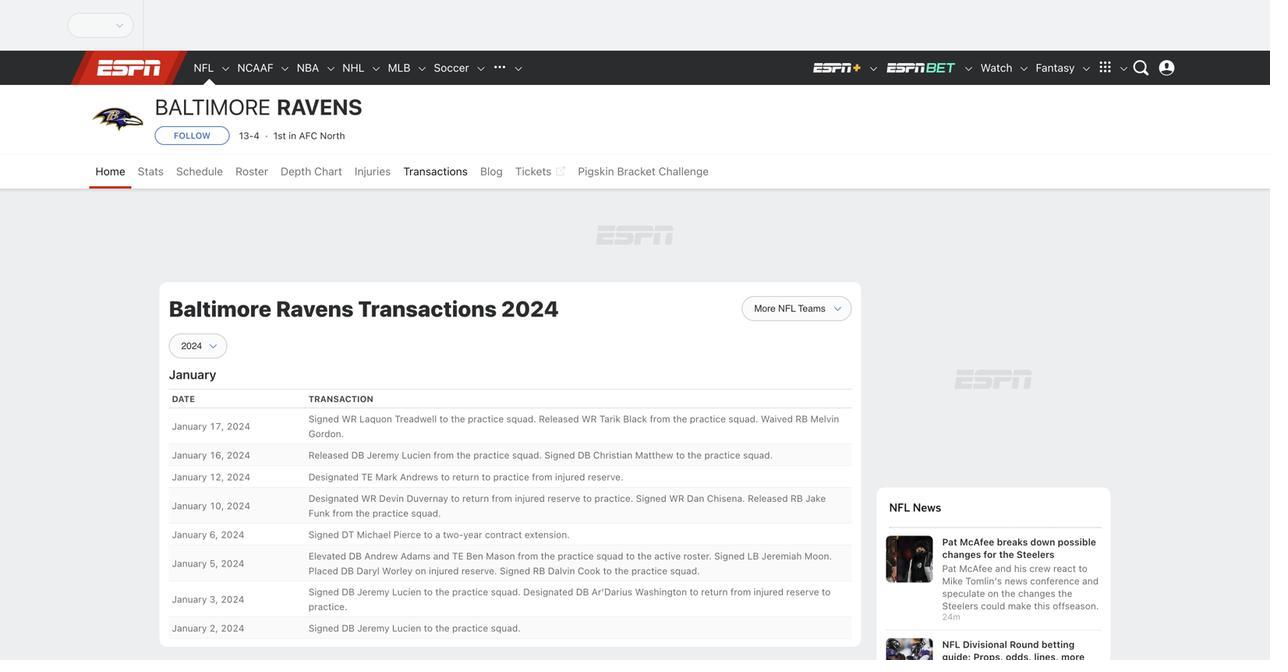 Task type: locate. For each thing, give the bounding box(es) containing it.
extension.
[[525, 530, 570, 541]]

ncaaf image
[[280, 63, 291, 74]]

2 horizontal spatial nfl
[[942, 639, 960, 650]]

black
[[623, 414, 647, 425]]

injured down adams
[[429, 566, 459, 577]]

and
[[433, 551, 450, 562], [995, 563, 1012, 574], [1082, 576, 1099, 587]]

reserve inside designated wr devin duvernay to return from injured reserve to practice. signed wr dan chisena. released rb jake funk from the practice squad.
[[548, 493, 580, 504]]

injuries
[[355, 165, 391, 178]]

january left 6,
[[172, 530, 207, 541]]

changes up this
[[1018, 588, 1056, 599]]

treadwell
[[395, 414, 437, 425]]

michael
[[357, 530, 391, 541]]

1 vertical spatial nfl
[[889, 501, 910, 515]]

0 horizontal spatial espn bet image
[[886, 62, 957, 74]]

from up contract
[[492, 493, 512, 504]]

0 vertical spatial on
[[415, 566, 426, 577]]

january left 5,
[[172, 558, 207, 569]]

0 vertical spatial return
[[452, 472, 479, 483]]

0 vertical spatial rb
[[796, 414, 808, 425]]

1 vertical spatial on
[[988, 588, 999, 599]]

january for january 3, 2024
[[172, 594, 207, 605]]

squad. down signed db jeremy lucien to the practice squad. designated db ar'darius washington to return from injured reserve to practice.
[[491, 623, 521, 634]]

nfl inside global navigation element
[[194, 61, 214, 74]]

react
[[1053, 563, 1076, 574]]

2 ravens from the top
[[276, 296, 354, 322]]

1 vertical spatial pat
[[942, 563, 957, 574]]

nhl image
[[371, 63, 382, 74]]

injured up extension.
[[515, 493, 545, 504]]

depth chart
[[281, 165, 342, 178]]

practice.
[[595, 493, 633, 504], [309, 602, 347, 613]]

1 vertical spatial mcafee
[[959, 563, 993, 574]]

return down designated te mark andrews to return to practice from injured reserve.
[[462, 493, 489, 504]]

0 vertical spatial steelers
[[1017, 549, 1055, 560]]

january for january 2, 2024
[[172, 623, 207, 634]]

reserve. down christian at the bottom left of the page
[[588, 472, 623, 483]]

10,
[[210, 501, 224, 512]]

speculate
[[942, 588, 985, 599]]

espn bet image right espn plus icon
[[886, 62, 957, 74]]

to inside the pat mcafee breaks down possible changes for the steelers pat mcafee and his crew react to mike tomlin's news conference and speculate on the changes the steelers could make this offseason. 24m
[[1079, 563, 1088, 574]]

return right andrews
[[452, 472, 479, 483]]

injured down jeremiah
[[754, 587, 784, 598]]

1 vertical spatial te
[[452, 551, 464, 562]]

injured
[[555, 472, 585, 483], [515, 493, 545, 504], [429, 566, 459, 577], [754, 587, 784, 598]]

0 vertical spatial practice.
[[595, 493, 633, 504]]

list
[[886, 536, 1101, 660]]

guide:
[[942, 652, 971, 660]]

rb left "jake"
[[791, 493, 803, 504]]

reserve down moon.
[[786, 587, 819, 598]]

baltimore for baltimore ravens transactions 2024
[[169, 296, 272, 322]]

january for january 6, 2024
[[172, 530, 207, 541]]

and up the offseason.
[[1082, 576, 1099, 587]]

released down gordon.
[[309, 450, 349, 461]]

bracket
[[617, 165, 656, 178]]

1 horizontal spatial released
[[539, 414, 579, 425]]

1 ravens from the top
[[277, 94, 362, 120]]

january for january 16, 2024
[[172, 450, 207, 461]]

1 vertical spatial transactions
[[358, 296, 497, 322]]

and left his
[[995, 563, 1012, 574]]

16,
[[210, 450, 224, 461]]

practice
[[468, 414, 504, 425], [690, 414, 726, 425], [474, 450, 510, 461], [704, 450, 741, 461], [493, 472, 529, 483], [373, 508, 409, 519], [558, 551, 594, 562], [632, 566, 668, 577], [452, 587, 488, 598], [452, 623, 488, 634]]

offseason.
[[1053, 601, 1099, 612]]

0 horizontal spatial practice.
[[309, 602, 347, 613]]

wr left dan
[[669, 493, 684, 504]]

rb left melvin
[[796, 414, 808, 425]]

1 vertical spatial practice.
[[309, 602, 347, 613]]

transactions inside standings page main content
[[358, 296, 497, 322]]

1 horizontal spatial and
[[995, 563, 1012, 574]]

chart
[[314, 165, 342, 178]]

changes up mike
[[942, 549, 981, 560]]

breaks
[[997, 537, 1028, 548]]

squad. down roster.
[[670, 566, 700, 577]]

round
[[1010, 639, 1039, 650]]

washington
[[635, 587, 687, 598]]

1 horizontal spatial changes
[[1018, 588, 1056, 599]]

1 horizontal spatial te
[[452, 551, 464, 562]]

ravens for baltimore ravens
[[277, 94, 362, 120]]

0 horizontal spatial and
[[433, 551, 450, 562]]

on inside elevated db andrew adams and te ben mason from the practice squad to the active roster. signed lb jeremiah moon. placed db daryl worley on injured reserve. signed rb dalvin cook to the practice squad.
[[415, 566, 426, 577]]

17,
[[210, 421, 224, 432]]

ncaaf
[[237, 61, 273, 74]]

home
[[96, 165, 125, 178]]

0 vertical spatial reserve
[[548, 493, 580, 504]]

tickets
[[515, 165, 552, 178]]

0 horizontal spatial te
[[361, 472, 373, 483]]

1 vertical spatial rb
[[791, 493, 803, 504]]

0 vertical spatial changes
[[942, 549, 981, 560]]

0 horizontal spatial changes
[[942, 549, 981, 560]]

1 vertical spatial baltimore
[[169, 296, 272, 322]]

1 vertical spatial lucien
[[392, 587, 421, 598]]

follow
[[174, 131, 211, 141]]

te left the mark
[[361, 472, 373, 483]]

january 16, 2024
[[172, 450, 250, 461]]

practice. down placed
[[309, 602, 347, 613]]

return inside designated wr devin duvernay to return from injured reserve to practice. signed wr dan chisena. released rb jake funk from the practice squad.
[[462, 493, 489, 504]]

from down released db jeremy lucien from the practice squad. signed db christian matthew to the practice squad.
[[532, 472, 553, 483]]

0 vertical spatial ravens
[[277, 94, 362, 120]]

mcafee up tomlin's
[[959, 563, 993, 574]]

january left 2,
[[172, 623, 207, 634]]

a
[[435, 530, 440, 541]]

squad. inside designated wr devin duvernay to return from injured reserve to practice. signed wr dan chisena. released rb jake funk from the practice squad.
[[411, 508, 441, 519]]

lucien inside signed db jeremy lucien to the practice squad. designated db ar'darius washington to return from injured reserve to practice.
[[392, 587, 421, 598]]

nhl link
[[336, 51, 371, 85]]

roster link
[[229, 154, 274, 189]]

espn bet image
[[886, 62, 957, 74], [964, 63, 974, 74]]

on up could
[[988, 588, 999, 599]]

rb inside elevated db andrew adams and te ben mason from the practice squad to the active roster. signed lb jeremiah moon. placed db daryl worley on injured reserve. signed rb dalvin cook to the practice squad.
[[533, 566, 545, 577]]

reserve up extension.
[[548, 493, 580, 504]]

january up date
[[169, 367, 216, 382]]

practice inside designated wr devin duvernay to return from injured reserve to practice. signed wr dan chisena. released rb jake funk from the practice squad.
[[373, 508, 409, 519]]

january
[[169, 367, 216, 382], [172, 421, 207, 432], [172, 450, 207, 461], [172, 472, 207, 483], [172, 501, 207, 512], [172, 530, 207, 541], [172, 558, 207, 569], [172, 594, 207, 605], [172, 623, 207, 634]]

0 vertical spatial and
[[433, 551, 450, 562]]

january 3, 2024
[[172, 594, 244, 605]]

1 vertical spatial released
[[309, 450, 349, 461]]

january left 17,
[[172, 421, 207, 432]]

1 vertical spatial jeremy
[[357, 587, 389, 598]]

injuries link
[[348, 154, 397, 189]]

released right chisena.
[[748, 493, 788, 504]]

from down lb
[[731, 587, 751, 598]]

squad. down duvernay
[[411, 508, 441, 519]]

wr
[[342, 414, 357, 425], [582, 414, 597, 425], [361, 493, 376, 504], [669, 493, 684, 504]]

2 pat from the top
[[942, 563, 957, 574]]

the inside signed db jeremy lucien to the practice squad. designated db ar'darius washington to return from injured reserve to practice.
[[435, 587, 450, 598]]

practice. down christian at the bottom left of the page
[[595, 493, 633, 504]]

the
[[451, 414, 465, 425], [673, 414, 687, 425], [457, 450, 471, 461], [688, 450, 702, 461], [356, 508, 370, 519], [999, 549, 1014, 560], [541, 551, 555, 562], [638, 551, 652, 562], [615, 566, 629, 577], [435, 587, 450, 598], [1001, 588, 1016, 599], [1058, 588, 1073, 599], [435, 623, 450, 634]]

return for to
[[452, 472, 479, 483]]

2 vertical spatial jeremy
[[357, 623, 389, 634]]

1 horizontal spatial practice.
[[595, 493, 633, 504]]

mlb image
[[417, 63, 428, 74]]

0 vertical spatial lucien
[[402, 450, 431, 461]]

0 vertical spatial pat
[[942, 537, 957, 548]]

reserve. down ben
[[462, 566, 497, 577]]

from right mason
[[518, 551, 538, 562]]

nfl for nfl news
[[889, 501, 910, 515]]

from inside signed db jeremy lucien to the practice squad. designated db ar'darius washington to return from injured reserve to practice.
[[731, 587, 751, 598]]

devin
[[379, 493, 404, 504]]

return for from
[[462, 493, 489, 504]]

signed inside designated wr devin duvernay to return from injured reserve to practice. signed wr dan chisena. released rb jake funk from the practice squad.
[[636, 493, 667, 504]]

1 vertical spatial return
[[462, 493, 489, 504]]

placed
[[309, 566, 338, 577]]

from right black
[[650, 414, 670, 425]]

0 horizontal spatial released
[[309, 450, 349, 461]]

afc
[[299, 130, 317, 141]]

external link image
[[555, 162, 566, 181]]

return down roster.
[[701, 587, 728, 598]]

nfl up guide:
[[942, 639, 960, 650]]

1st in afc north
[[273, 130, 345, 141]]

ravens inside standings page main content
[[276, 296, 354, 322]]

espn bet image left watch
[[964, 63, 974, 74]]

nfl inside nfl divisional round betting guide: props, odds, lines, more
[[942, 639, 960, 650]]

1 horizontal spatial nfl
[[889, 501, 910, 515]]

stats
[[138, 165, 164, 178]]

january left 10,
[[172, 501, 207, 512]]

2 horizontal spatial and
[[1082, 576, 1099, 587]]

reserve
[[548, 493, 580, 504], [786, 587, 819, 598]]

contract
[[485, 530, 522, 541]]

reserve. inside elevated db andrew adams and te ben mason from the practice squad to the active roster. signed lb jeremiah moon. placed db daryl worley on injured reserve. signed rb dalvin cook to the practice squad.
[[462, 566, 497, 577]]

2 horizontal spatial released
[[748, 493, 788, 504]]

odds,
[[1006, 652, 1032, 660]]

squad. left waived
[[729, 414, 758, 425]]

0 horizontal spatial reserve.
[[462, 566, 497, 577]]

pigskin
[[578, 165, 614, 178]]

january for january 10, 2024
[[172, 501, 207, 512]]

nfl left nfl image
[[194, 61, 214, 74]]

2024 for january 3, 2024
[[221, 594, 244, 605]]

january left '12,'
[[172, 472, 207, 483]]

profile management image
[[1159, 60, 1175, 76]]

0 vertical spatial designated
[[309, 472, 359, 483]]

2 vertical spatial released
[[748, 493, 788, 504]]

jeremy for signed db jeremy lucien to the practice squad. designated db ar'darius washington to return from injured reserve to practice.
[[357, 587, 389, 598]]

dt
[[342, 530, 354, 541]]

january left 16,
[[172, 450, 207, 461]]

1 vertical spatial and
[[995, 563, 1012, 574]]

0 horizontal spatial nfl
[[194, 61, 214, 74]]

ravens image
[[89, 91, 145, 147]]

0 horizontal spatial steelers
[[942, 601, 978, 612]]

pat mcafee breaks down possible changes for the steelers image
[[886, 536, 933, 583]]

2 vertical spatial nfl
[[942, 639, 960, 650]]

nfl news
[[889, 501, 941, 515]]

mason
[[486, 551, 515, 562]]

mark
[[375, 472, 397, 483]]

1 vertical spatial designated
[[309, 493, 359, 504]]

two-
[[443, 530, 463, 541]]

5,
[[210, 558, 218, 569]]

steelers down down
[[1017, 549, 1055, 560]]

the inside designated wr devin duvernay to return from injured reserve to practice. signed wr dan chisena. released rb jake funk from the practice squad.
[[356, 508, 370, 519]]

2 vertical spatial designated
[[523, 587, 573, 598]]

rb left dalvin
[[533, 566, 545, 577]]

watch
[[981, 61, 1013, 74]]

0 vertical spatial reserve.
[[588, 472, 623, 483]]

mlb
[[388, 61, 411, 74]]

list containing pat mcafee breaks down possible changes for the steelers
[[886, 536, 1101, 660]]

more espn image
[[1094, 56, 1117, 80]]

0 vertical spatial nfl
[[194, 61, 214, 74]]

2 vertical spatial return
[[701, 587, 728, 598]]

1 horizontal spatial on
[[988, 588, 999, 599]]

squad.
[[507, 414, 536, 425], [729, 414, 758, 425], [512, 450, 542, 461], [743, 450, 773, 461], [411, 508, 441, 519], [670, 566, 700, 577], [491, 587, 521, 598], [491, 623, 521, 634]]

global navigation element
[[89, 51, 1181, 85]]

nfl
[[194, 61, 214, 74], [889, 501, 910, 515], [942, 639, 960, 650]]

injured inside elevated db andrew adams and te ben mason from the practice squad to the active roster. signed lb jeremiah moon. placed db daryl worley on injured reserve. signed rb dalvin cook to the practice squad.
[[429, 566, 459, 577]]

to
[[439, 414, 448, 425], [676, 450, 685, 461], [441, 472, 450, 483], [482, 472, 491, 483], [451, 493, 460, 504], [583, 493, 592, 504], [424, 530, 433, 541], [626, 551, 635, 562], [1079, 563, 1088, 574], [603, 566, 612, 577], [424, 587, 433, 598], [690, 587, 699, 598], [822, 587, 831, 598], [424, 623, 433, 634]]

0 vertical spatial baltimore
[[155, 94, 270, 120]]

squad. down mason
[[491, 587, 521, 598]]

matthew
[[635, 450, 673, 461]]

practice. inside designated wr devin duvernay to return from injured reserve to practice. signed wr dan chisena. released rb jake funk from the practice squad.
[[595, 493, 633, 504]]

mcafee up for
[[960, 537, 995, 548]]

1 vertical spatial reserve.
[[462, 566, 497, 577]]

jeremy inside signed db jeremy lucien to the practice squad. designated db ar'darius washington to return from injured reserve to practice.
[[357, 587, 389, 598]]

1 vertical spatial reserve
[[786, 587, 819, 598]]

baltimore ravens transactions 2024
[[169, 296, 559, 322]]

nfl left news
[[889, 501, 910, 515]]

0 horizontal spatial on
[[415, 566, 426, 577]]

0 vertical spatial released
[[539, 414, 579, 425]]

nhl
[[343, 61, 365, 74]]

betting
[[1042, 639, 1075, 650]]

2,
[[210, 623, 218, 634]]

nfl image
[[220, 63, 231, 74]]

te left ben
[[452, 551, 464, 562]]

pat
[[942, 537, 957, 548], [942, 563, 957, 574]]

reserve.
[[588, 472, 623, 483], [462, 566, 497, 577]]

designated inside designated wr devin duvernay to return from injured reserve to practice. signed wr dan chisena. released rb jake funk from the practice squad.
[[309, 493, 359, 504]]

2024
[[501, 296, 559, 322], [227, 421, 250, 432], [227, 450, 250, 461], [227, 472, 250, 483], [227, 501, 250, 512], [221, 530, 244, 541], [221, 558, 244, 569], [221, 594, 244, 605], [221, 623, 244, 634]]

nba link
[[291, 51, 325, 85]]

wr down transaction
[[342, 414, 357, 425]]

0 vertical spatial jeremy
[[367, 450, 399, 461]]

from up dt
[[333, 508, 353, 519]]

steelers down 'speculate'
[[942, 601, 978, 612]]

january left 3,
[[172, 594, 207, 605]]

on down adams
[[415, 566, 426, 577]]

ravens
[[277, 94, 362, 120], [276, 296, 354, 322]]

and down 'signed dt michael pierce to a two-year contract extension.'
[[433, 551, 450, 562]]

melvin
[[811, 414, 839, 425]]

january for january 12, 2024
[[172, 472, 207, 483]]

released up released db jeremy lucien from the practice squad. signed db christian matthew to the practice squad.
[[539, 414, 579, 425]]

1 horizontal spatial reserve
[[786, 587, 819, 598]]

mlb link
[[382, 51, 417, 85]]

0 horizontal spatial reserve
[[548, 493, 580, 504]]

transactions link
[[397, 154, 474, 189]]

nfl for nfl divisional round betting guide: props, odds, lines, more
[[942, 639, 960, 650]]

1 vertical spatial ravens
[[276, 296, 354, 322]]

baltimore inside standings page main content
[[169, 296, 272, 322]]

fantasy
[[1036, 61, 1075, 74]]

2 vertical spatial rb
[[533, 566, 545, 577]]

watch image
[[1019, 63, 1030, 74]]



Task type: vqa. For each thing, say whether or not it's contained in the screenshot.
Why Dak Prescott has become the Cowboys' new Tony Romo link
no



Task type: describe. For each thing, give the bounding box(es) containing it.
his
[[1014, 563, 1027, 574]]

1 horizontal spatial reserve.
[[588, 472, 623, 483]]

2024 for january 5, 2024
[[221, 558, 244, 569]]

stats link
[[132, 154, 170, 189]]

worley
[[382, 566, 413, 577]]

schedule link
[[170, 154, 229, 189]]

practice inside signed db jeremy lucien to the practice squad. designated db ar'darius washington to return from injured reserve to practice.
[[452, 587, 488, 598]]

tomlin's
[[966, 576, 1002, 587]]

espn+ image
[[812, 62, 862, 74]]

pigskin bracket challenge link
[[572, 154, 715, 189]]

te inside elevated db andrew adams and te ben mason from the practice squad to the active roster. signed lb jeremiah moon. placed db daryl worley on injured reserve. signed rb dalvin cook to the practice squad.
[[452, 551, 464, 562]]

released inside designated wr devin duvernay to return from injured reserve to practice. signed wr dan chisena. released rb jake funk from the practice squad.
[[748, 493, 788, 504]]

more sports image
[[513, 63, 524, 74]]

on inside the pat mcafee breaks down possible changes for the steelers pat mcafee and his crew react to mike tomlin's news conference and speculate on the changes the steelers could make this offseason. 24m
[[988, 588, 999, 599]]

soccer
[[434, 61, 469, 74]]

january 5, 2024
[[172, 558, 244, 569]]

designated te mark andrews to return to practice from injured reserve.
[[309, 472, 623, 483]]

lines,
[[1034, 652, 1059, 660]]

from inside elevated db andrew adams and te ben mason from the practice squad to the active roster. signed lb jeremiah moon. placed db daryl worley on injured reserve. signed rb dalvin cook to the practice squad.
[[518, 551, 538, 562]]

nfl for nfl
[[194, 61, 214, 74]]

nfl divisional round betting guide: props, odds, lines, more element
[[942, 639, 1101, 660]]

1 vertical spatial steelers
[[942, 601, 978, 612]]

0 vertical spatial mcafee
[[960, 537, 995, 548]]

divisional
[[963, 639, 1007, 650]]

soccer image
[[475, 63, 486, 74]]

january 6, 2024
[[172, 530, 244, 541]]

nfl divisional round betting guide: props, odds, lines, more
[[942, 639, 1085, 660]]

nfl link
[[188, 51, 220, 85]]

2 vertical spatial lucien
[[392, 623, 421, 634]]

2024 for january 10, 2024
[[227, 501, 250, 512]]

1 horizontal spatial espn bet image
[[964, 63, 974, 74]]

pat mcafee breaks down possible changes for the steelers element
[[942, 536, 1101, 561]]

nba
[[297, 61, 319, 74]]

signed inside signed db jeremy lucien to the practice squad. designated db ar'darius washington to return from injured reserve to practice.
[[309, 587, 339, 598]]

in
[[289, 130, 296, 141]]

more
[[1061, 652, 1085, 660]]

signed db jeremy lucien to the practice squad. designated db ar'darius washington to return from injured reserve to practice.
[[309, 587, 833, 613]]

nba image
[[325, 63, 336, 74]]

ben
[[466, 551, 483, 562]]

depth
[[281, 165, 311, 178]]

and inside elevated db andrew adams and te ben mason from the practice squad to the active roster. signed lb jeremiah moon. placed db daryl worley on injured reserve. signed rb dalvin cook to the practice squad.
[[433, 551, 450, 562]]

3,
[[210, 594, 218, 605]]

schedule
[[176, 165, 223, 178]]

pigskin bracket challenge
[[578, 165, 709, 178]]

return inside signed db jeremy lucien to the practice squad. designated db ar'darius washington to return from injured reserve to practice.
[[701, 587, 728, 598]]

for
[[984, 549, 997, 560]]

1 pat from the top
[[942, 537, 957, 548]]

january 2, 2024
[[172, 623, 244, 634]]

squad. inside signed db jeremy lucien to the practice squad. designated db ar'darius washington to return from injured reserve to practice.
[[491, 587, 521, 598]]

2024 for january 16, 2024
[[227, 450, 250, 461]]

funk
[[309, 508, 330, 519]]

1 vertical spatial changes
[[1018, 588, 1056, 599]]

wr left devin
[[361, 493, 376, 504]]

down
[[1031, 537, 1055, 548]]

could
[[981, 601, 1005, 612]]

wr left tarik
[[582, 414, 597, 425]]

designated for designated te mark andrews to return to practice from injured reserve.
[[309, 472, 359, 483]]

practice. inside signed db jeremy lucien to the practice squad. designated db ar'darius washington to return from injured reserve to practice.
[[309, 602, 347, 613]]

fantasy image
[[1081, 63, 1092, 74]]

jeremy for released db jeremy lucien from the practice squad. signed db christian matthew to the practice squad.
[[367, 450, 399, 461]]

january for january 17, 2024
[[172, 421, 207, 432]]

rb inside designated wr devin duvernay to return from injured reserve to practice. signed wr dan chisena. released rb jake funk from the practice squad.
[[791, 493, 803, 504]]

dan
[[687, 493, 704, 504]]

signed dt michael pierce to a two-year contract extension.
[[309, 530, 570, 541]]

squad. down signed wr laquon treadwell to the practice squad. released wr tarik black from the practice squad. waived rb melvin gordon.
[[512, 450, 542, 461]]

1st
[[273, 130, 286, 141]]

andrews
[[400, 472, 438, 483]]

january for january
[[169, 367, 216, 382]]

crew
[[1030, 563, 1051, 574]]

make
[[1008, 601, 1032, 612]]

this
[[1034, 601, 1050, 612]]

signed inside signed wr laquon treadwell to the practice squad. released wr tarik black from the practice squad. waived rb melvin gordon.
[[309, 414, 339, 425]]

designated wr devin duvernay to return from injured reserve to practice. signed wr dan chisena. released rb jake funk from the practice squad.
[[309, 493, 829, 519]]

injured inside signed db jeremy lucien to the practice squad. designated db ar'darius washington to return from injured reserve to practice.
[[754, 587, 784, 598]]

dalvin
[[548, 566, 575, 577]]

depth chart link
[[274, 154, 348, 189]]

from inside signed wr laquon treadwell to the practice squad. released wr tarik black from the practice squad. waived rb melvin gordon.
[[650, 414, 670, 425]]

reserve inside signed db jeremy lucien to the practice squad. designated db ar'darius washington to return from injured reserve to practice.
[[786, 587, 819, 598]]

ar'darius
[[592, 587, 632, 598]]

2024 for january 17, 2024
[[227, 421, 250, 432]]

designated for designated wr devin duvernay to return from injured reserve to practice. signed wr dan chisena. released rb jake funk from the practice squad.
[[309, 493, 359, 504]]

pat mcafee breaks down possible changes for the steelers pat mcafee and his crew react to mike tomlin's news conference and speculate on the changes the steelers could make this offseason. 24m
[[942, 537, 1099, 622]]

baltimore ravens
[[155, 94, 362, 120]]

chisena.
[[707, 493, 745, 504]]

christian
[[593, 450, 633, 461]]

injured inside designated wr devin duvernay to return from injured reserve to practice. signed wr dan chisena. released rb jake funk from the practice squad.
[[515, 493, 545, 504]]

ncaaf link
[[231, 51, 280, 85]]

squad. up released db jeremy lucien from the practice squad. signed db christian matthew to the practice squad.
[[507, 414, 536, 425]]

january for january 5, 2024
[[172, 558, 207, 569]]

lucien for designated
[[392, 587, 421, 598]]

squad. inside elevated db andrew adams and te ben mason from the practice squad to the active roster. signed lb jeremiah moon. placed db daryl worley on injured reserve. signed rb dalvin cook to the practice squad.
[[670, 566, 700, 577]]

squad
[[596, 551, 623, 562]]

active
[[654, 551, 681, 562]]

news
[[1005, 576, 1028, 587]]

tickets link
[[509, 154, 572, 189]]

possible
[[1058, 537, 1096, 548]]

0 vertical spatial transactions
[[403, 165, 468, 178]]

0 vertical spatial te
[[361, 472, 373, 483]]

tarik
[[600, 414, 621, 425]]

to inside signed wr laquon treadwell to the practice squad. released wr tarik black from the practice squad. waived rb melvin gordon.
[[439, 414, 448, 425]]

2024 for january 12, 2024
[[227, 472, 250, 483]]

designated inside signed db jeremy lucien to the practice squad. designated db ar'darius washington to return from injured reserve to practice.
[[523, 587, 573, 598]]

andrew
[[364, 551, 398, 562]]

gordon.
[[309, 429, 344, 440]]

baltimore for baltimore ravens
[[155, 94, 270, 120]]

nfl divisional round betting guide: props, odds, lines, more image
[[886, 639, 933, 660]]

roster.
[[684, 551, 712, 562]]

signed db jeremy lucien to the practice squad.
[[309, 623, 521, 634]]

home link
[[89, 154, 132, 189]]

ravens for baltimore ravens transactions 2024
[[276, 296, 354, 322]]

rb inside signed wr laquon treadwell to the practice squad. released wr tarik black from the practice squad. waived rb melvin gordon.
[[796, 414, 808, 425]]

nfl divisional round betting guide: props, odds, lines, more link
[[886, 639, 1101, 660]]

1 horizontal spatial steelers
[[1017, 549, 1055, 560]]

pat mcafee and his crew react to mike tomlin's news conference and speculate on the changes the steelers could make this offseason. element
[[942, 561, 1101, 612]]

2024 for january 2, 2024
[[221, 623, 244, 634]]

elevated
[[309, 551, 346, 562]]

espn more sports home page image
[[488, 56, 511, 80]]

injured up designated wr devin duvernay to return from injured reserve to practice. signed wr dan chisena. released rb jake funk from the practice squad.
[[555, 472, 585, 483]]

signed wr laquon treadwell to the practice squad. released wr tarik black from the practice squad. waived rb melvin gordon.
[[309, 414, 842, 440]]

blog
[[480, 165, 503, 178]]

standings page main content
[[159, 282, 877, 660]]

date
[[172, 394, 195, 404]]

12,
[[210, 472, 224, 483]]

roster
[[236, 165, 268, 178]]

2 vertical spatial and
[[1082, 576, 1099, 587]]

year
[[463, 530, 482, 541]]

2024 for january 6, 2024
[[221, 530, 244, 541]]

elevated db andrew adams and te ben mason from the practice squad to the active roster. signed lb jeremiah moon. placed db daryl worley on injured reserve. signed rb dalvin cook to the practice squad.
[[309, 551, 835, 577]]

24m
[[942, 612, 961, 622]]

january 17, 2024
[[172, 421, 250, 432]]

blog link
[[474, 154, 509, 189]]

espn plus image
[[868, 63, 879, 74]]

from up designated te mark andrews to return to practice from injured reserve.
[[434, 450, 454, 461]]

pierce
[[394, 530, 421, 541]]

north
[[320, 130, 345, 141]]

lucien for signed
[[402, 450, 431, 461]]

january 12, 2024
[[172, 472, 250, 483]]

jeremy for signed db jeremy lucien to the practice squad.
[[357, 623, 389, 634]]

more espn image
[[1119, 63, 1130, 74]]

released inside signed wr laquon treadwell to the practice squad. released wr tarik black from the practice squad. waived rb melvin gordon.
[[539, 414, 579, 425]]

duvernay
[[407, 493, 448, 504]]

squad. down waived
[[743, 450, 773, 461]]

jake
[[806, 493, 826, 504]]

watch link
[[974, 51, 1019, 85]]



